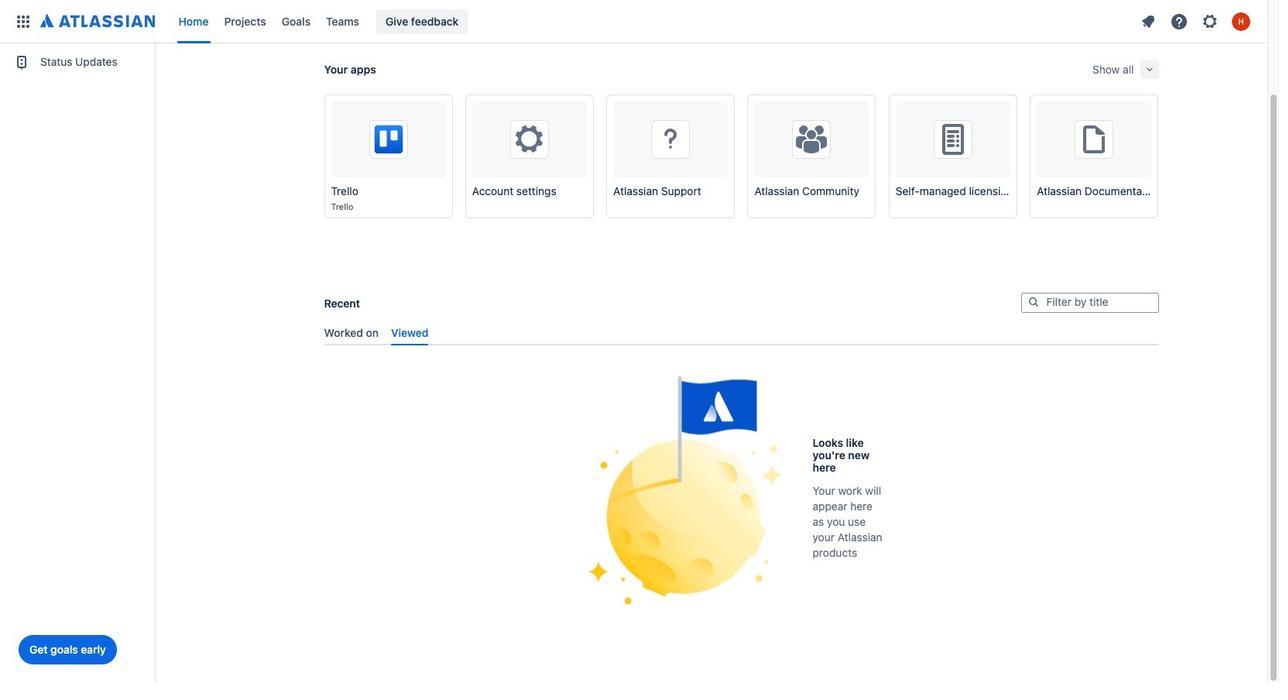 Task type: locate. For each thing, give the bounding box(es) containing it.
list
[[171, 0, 1135, 43], [1135, 9, 1259, 34]]

group
[[6, 0, 149, 82]]

2 horizontal spatial settings image
[[1201, 12, 1220, 31]]

top element
[[9, 0, 1135, 43]]

0 horizontal spatial link icon image
[[511, 121, 548, 158]]

notifications image
[[1139, 12, 1158, 31]]

link icon image
[[511, 121, 548, 158], [652, 121, 690, 158]]

Filter by title field
[[1022, 294, 1158, 311]]

tab list
[[318, 321, 1159, 345]]

1 link icon image from the left
[[511, 121, 548, 158]]

settings image
[[1201, 12, 1220, 31], [794, 121, 831, 158], [1076, 121, 1113, 158]]

1 horizontal spatial settings image
[[1076, 121, 1113, 158]]

atlassian image
[[40, 12, 155, 31], [40, 12, 155, 31]]

0 horizontal spatial settings image
[[794, 121, 831, 158]]

1 horizontal spatial link icon image
[[652, 121, 690, 158]]

banner
[[0, 0, 1268, 43]]



Task type: describe. For each thing, give the bounding box(es) containing it.
account image
[[1232, 12, 1251, 31]]

settings image
[[935, 121, 972, 158]]

help icon image
[[1170, 12, 1189, 31]]

expand icon image
[[1144, 64, 1156, 76]]

2 link icon image from the left
[[652, 121, 690, 158]]

switch to... image
[[14, 12, 33, 31]]

search image
[[1028, 296, 1040, 308]]



